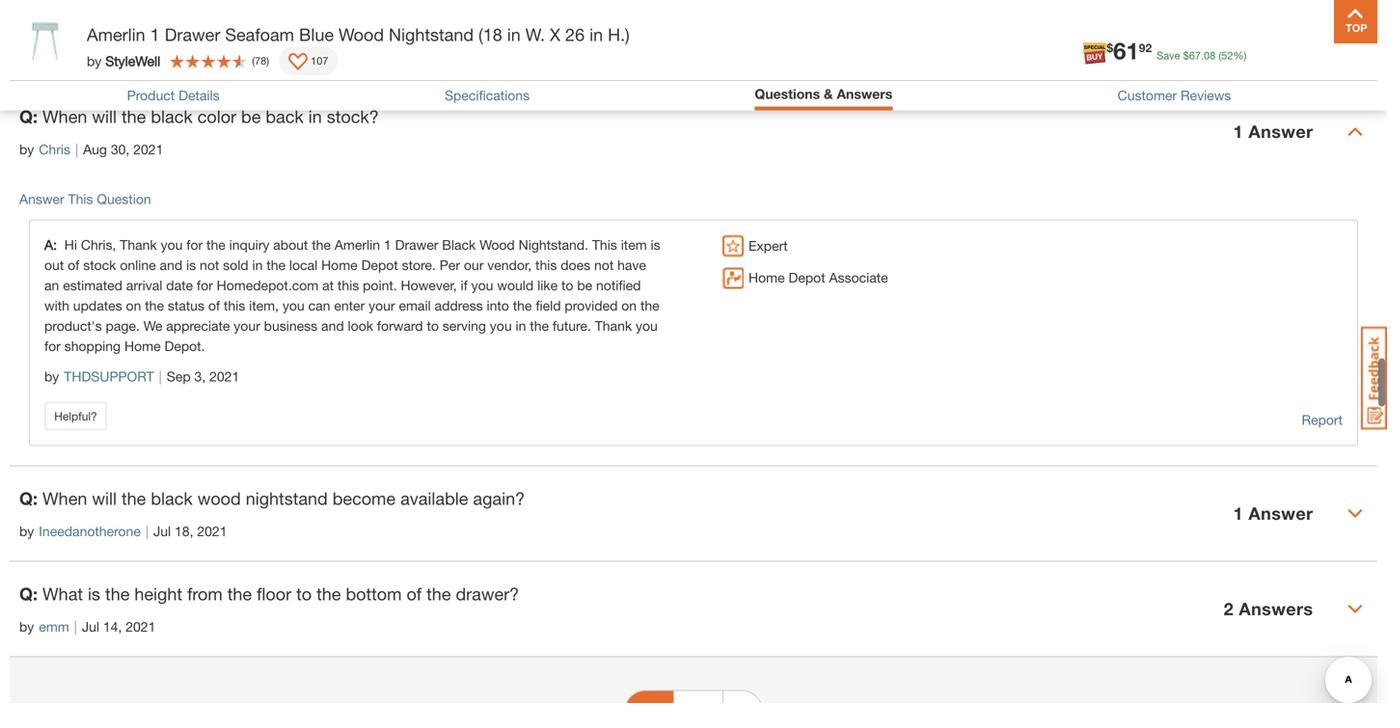 Task type: vqa. For each thing, say whether or not it's contained in the screenshot.
the bottommost Drawer
yes



Task type: locate. For each thing, give the bounding box(es) containing it.
on down arrival
[[126, 298, 141, 314]]

| right emm
[[74, 619, 77, 635]]

1 vertical spatial when
[[42, 488, 87, 509]]

answers
[[837, 86, 893, 102], [1240, 599, 1314, 620]]

will
[[92, 106, 117, 127], [92, 488, 117, 509]]

answers inside questions element
[[1240, 599, 1314, 620]]

1 vertical spatial for
[[197, 277, 213, 293]]

for up date
[[187, 237, 203, 253]]

2 vertical spatial for
[[44, 338, 61, 354]]

(18
[[479, 24, 503, 45]]

2021 for wood
[[197, 524, 227, 540]]

amerlin up point. on the left of the page
[[335, 237, 380, 253]]

1 1 answer from the top
[[1234, 121, 1314, 142]]

thank
[[120, 237, 157, 253], [595, 318, 632, 334]]

0 horizontal spatial $
[[1107, 41, 1114, 55]]

is up date
[[186, 257, 196, 273]]

0 vertical spatial caret image
[[1348, 506, 1364, 522]]

home down we
[[124, 338, 161, 354]]

and up date
[[160, 257, 183, 273]]

1 horizontal spatial depot
[[789, 270, 826, 286]]

1 vertical spatial of
[[208, 298, 220, 314]]

1 answer this question link from the top
[[19, 36, 151, 52]]

1 horizontal spatial (
[[1219, 49, 1222, 62]]

$
[[1107, 41, 1114, 55], [1184, 49, 1190, 62]]

answer this question link up chris,
[[19, 191, 151, 207]]

0 vertical spatial be
[[241, 106, 261, 127]]

2 question from the top
[[97, 191, 151, 207]]

0 vertical spatial your
[[369, 298, 395, 314]]

1 black from the top
[[151, 106, 193, 127]]

estimated
[[63, 277, 122, 293]]

0 horizontal spatial your
[[234, 318, 260, 334]]

2 vertical spatial this
[[224, 298, 245, 314]]

this
[[536, 257, 557, 273], [338, 277, 359, 293], [224, 298, 245, 314]]

you up business
[[283, 298, 305, 314]]

1 vertical spatial thank
[[595, 318, 632, 334]]

point.
[[363, 277, 397, 293]]

1 vertical spatial your
[[234, 318, 260, 334]]

0 horizontal spatial and
[[160, 257, 183, 273]]

item,
[[249, 298, 279, 314]]

0 vertical spatial black
[[151, 106, 193, 127]]

1 horizontal spatial be
[[577, 277, 593, 293]]

by for when will the black wood nightstand become available again?
[[19, 524, 34, 540]]

black for wood
[[151, 488, 193, 509]]

caret image
[[1348, 506, 1364, 522], [1348, 602, 1364, 617]]

wood right blue
[[339, 24, 384, 45]]

into
[[487, 298, 509, 314]]

and
[[160, 257, 183, 273], [321, 318, 344, 334]]

by for what is the height from the floor to the bottom of the drawer?
[[19, 619, 34, 635]]

expert button
[[723, 235, 788, 257]]

home inside button
[[749, 270, 785, 286]]

height
[[135, 584, 182, 605]]

2 answers
[[1224, 599, 1314, 620]]

on down notified
[[622, 298, 637, 314]]

questions & answers button
[[755, 86, 893, 106], [755, 86, 893, 102]]

0 horizontal spatial home
[[124, 338, 161, 354]]

by for hi chris,   thank you for the inquiry about the amerlin 1 drawer black wood nightstand. this item is out of stock online and is not sold in the local home depot store. per our vendor, this does not have an estimated arrival date for homedepot.com at this point. however, if you would like to be notified with updates on the status of this item, you can enter your email address into the field provided on the product's page. we appreciate your business and look forward to serving you in the future. thank you for shopping home depot.
[[44, 369, 59, 385]]

78
[[255, 55, 267, 67]]

1 horizontal spatial this
[[338, 277, 359, 293]]

92
[[1140, 41, 1152, 55]]

expert
[[749, 238, 788, 254]]

depot up point. on the left of the page
[[361, 257, 398, 273]]

2021 right '3,'
[[210, 369, 240, 385]]

2 vertical spatial to
[[296, 584, 312, 605]]

1 horizontal spatial drawer
[[395, 237, 439, 253]]

in down the would
[[516, 318, 526, 334]]

jul for black
[[153, 524, 171, 540]]

will up ineedanotherone
[[92, 488, 117, 509]]

product details
[[127, 87, 220, 103]]

1 vertical spatial question
[[97, 191, 151, 207]]

answer this question up 'by stylewell'
[[19, 36, 151, 52]]

0 horizontal spatial is
[[88, 584, 100, 605]]

1 answer left caret image
[[1234, 121, 1314, 142]]

question up 'by stylewell'
[[97, 36, 151, 52]]

1 horizontal spatial answers
[[1240, 599, 1314, 620]]

1 vertical spatial is
[[186, 257, 196, 273]]

the
[[122, 106, 146, 127], [207, 237, 226, 253], [312, 237, 331, 253], [267, 257, 286, 273], [145, 298, 164, 314], [513, 298, 532, 314], [641, 298, 660, 314], [530, 318, 549, 334], [122, 488, 146, 509], [105, 584, 130, 605], [228, 584, 252, 605], [317, 584, 341, 605], [427, 584, 451, 605]]

black
[[151, 106, 193, 127], [151, 488, 193, 509]]

0 vertical spatial question
[[97, 36, 151, 52]]

( right 08
[[1219, 49, 1222, 62]]

0 vertical spatial 1 answer
[[1234, 121, 1314, 142]]

2 horizontal spatial this
[[536, 257, 557, 273]]

chris,
[[81, 237, 116, 253]]

0 horizontal spatial on
[[126, 298, 141, 314]]

1 vertical spatial caret image
[[1348, 602, 1364, 617]]

answers right &
[[837, 86, 893, 102]]

amerlin up 'by stylewell'
[[87, 24, 145, 45]]

inquiry
[[229, 237, 270, 253]]

0 vertical spatial wood
[[339, 24, 384, 45]]

1 vertical spatial black
[[151, 488, 193, 509]]

2 when from the top
[[42, 488, 87, 509]]

nightstand
[[389, 24, 474, 45]]

this
[[68, 36, 93, 52], [68, 191, 93, 207], [592, 237, 617, 253]]

2 horizontal spatial is
[[651, 237, 661, 253]]

local
[[289, 257, 318, 273]]

1 vertical spatial answers
[[1240, 599, 1314, 620]]

wood
[[339, 24, 384, 45], [480, 237, 515, 253]]

navigation
[[624, 677, 763, 704]]

arrival
[[126, 277, 163, 293]]

2 caret image from the top
[[1348, 602, 1364, 617]]

1 horizontal spatial amerlin
[[335, 237, 380, 253]]

have
[[618, 257, 647, 273]]

wood inside 'hi chris,   thank you for the inquiry about the amerlin 1 drawer black wood nightstand. this item is out of stock online and is not sold in the local home depot store. per our vendor, this does not have an estimated arrival date for homedepot.com at this point. however, if you would like to be notified with updates on the status of this item, you can enter your email address into the field provided on the product's page. we appreciate your business and look forward to serving you in the future. thank you for shopping home depot.'
[[480, 237, 515, 253]]

1 up point. on the left of the page
[[384, 237, 392, 253]]

2021 right 14,
[[126, 619, 156, 635]]

product image image
[[14, 10, 77, 72]]

on
[[126, 298, 141, 314], [622, 298, 637, 314]]

1 vertical spatial jul
[[82, 619, 99, 635]]

1 answer for q: when will the black wood nightstand become available again?
[[1234, 503, 1314, 524]]

answer
[[19, 36, 64, 52], [1249, 121, 1314, 142], [19, 191, 64, 207], [1249, 503, 1314, 524]]

0 vertical spatial drawer
[[165, 24, 220, 45]]

the left floor
[[228, 584, 252, 605]]

3 q: from the top
[[19, 584, 38, 605]]

status
[[168, 298, 205, 314]]

2 black from the top
[[151, 488, 193, 509]]

by up helpful?
[[44, 369, 59, 385]]

1
[[150, 24, 160, 45], [1234, 121, 1244, 142], [384, 237, 392, 253], [1234, 503, 1244, 524]]

product's
[[44, 318, 102, 334]]

will up aug
[[92, 106, 117, 127]]

by left emm
[[19, 619, 34, 635]]

emm button
[[39, 617, 69, 637]]

your down point. on the left of the page
[[369, 298, 395, 314]]

your
[[369, 298, 395, 314], [234, 318, 260, 334]]

1 horizontal spatial jul
[[153, 524, 171, 540]]

the up local at top
[[312, 237, 331, 253]]

1 vertical spatial drawer
[[395, 237, 439, 253]]

helpful? button
[[44, 402, 107, 431]]

2 vertical spatial is
[[88, 584, 100, 605]]

1 horizontal spatial thank
[[595, 318, 632, 334]]

by ineedanotherone | jul 18, 2021
[[19, 524, 227, 540]]

black up 18,
[[151, 488, 193, 509]]

0 vertical spatial answer this question
[[19, 36, 151, 52]]

sold
[[223, 257, 249, 273]]

by stylewell
[[87, 53, 160, 69]]

2 q: from the top
[[19, 488, 38, 509]]

by
[[87, 53, 102, 69], [19, 141, 34, 157], [44, 369, 59, 385], [19, 524, 34, 540], [19, 619, 34, 635]]

1 vertical spatial answer this question link
[[19, 191, 151, 207]]

home up at
[[321, 257, 358, 273]]

question for second answer this question link from the bottom of the questions element
[[97, 36, 151, 52]]

0 vertical spatial of
[[68, 257, 79, 273]]

depot left associate
[[789, 270, 826, 286]]

|
[[75, 141, 78, 157], [159, 369, 162, 385], [146, 524, 149, 540], [74, 619, 77, 635]]

floor
[[257, 584, 292, 605]]

caret image for 2 answers
[[1348, 602, 1364, 617]]

0 horizontal spatial answers
[[837, 86, 893, 102]]

you right if
[[472, 277, 494, 293]]

0 vertical spatial amerlin
[[87, 24, 145, 45]]

for down product's
[[44, 338, 61, 354]]

not up notified
[[595, 257, 614, 273]]

depot
[[361, 257, 398, 273], [789, 270, 826, 286]]

drawer up store.
[[395, 237, 439, 253]]

| left aug
[[75, 141, 78, 157]]

1 vertical spatial will
[[92, 488, 117, 509]]

0 vertical spatial jul
[[153, 524, 171, 540]]

1 will from the top
[[92, 106, 117, 127]]

hi
[[64, 237, 77, 253]]

thank down provided
[[595, 318, 632, 334]]

0 horizontal spatial amerlin
[[87, 24, 145, 45]]

black down product details
[[151, 106, 193, 127]]

in right 26
[[590, 24, 603, 45]]

answer this question link up 'by stylewell'
[[19, 36, 151, 52]]

| for when will the black color be back in stock?
[[75, 141, 78, 157]]

1 vertical spatial be
[[577, 277, 593, 293]]

this up 'by stylewell'
[[68, 36, 93, 52]]

2021 for from
[[126, 619, 156, 635]]

1 question from the top
[[97, 36, 151, 52]]

2 vertical spatial this
[[592, 237, 617, 253]]

for right date
[[197, 277, 213, 293]]

0 horizontal spatial depot
[[361, 257, 398, 273]]

1 answer this question from the top
[[19, 36, 151, 52]]

answer this question link
[[19, 36, 151, 52], [19, 191, 151, 207]]

1 horizontal spatial of
[[208, 298, 220, 314]]

0 vertical spatial q:
[[19, 106, 38, 127]]

product details button
[[127, 87, 220, 103], [127, 87, 220, 103]]

serving
[[443, 318, 486, 334]]

of right the bottom
[[407, 584, 422, 605]]

1 vertical spatial 1 answer
[[1234, 503, 1314, 524]]

1 horizontal spatial not
[[595, 257, 614, 273]]

q: for q: when will the black color be back in stock?
[[19, 106, 38, 127]]

this up hi
[[68, 191, 93, 207]]

1 caret image from the top
[[1348, 506, 1364, 522]]

0 vertical spatial this
[[68, 36, 93, 52]]

wood up vendor,
[[480, 237, 515, 253]]

the down field
[[530, 318, 549, 334]]

1 vertical spatial this
[[68, 191, 93, 207]]

of right out
[[68, 257, 79, 273]]

1 answer up the 2 answers in the bottom right of the page
[[1234, 503, 1314, 524]]

2021 right 18,
[[197, 524, 227, 540]]

and down can
[[321, 318, 344, 334]]

by for when will the black color be back in stock?
[[19, 141, 34, 157]]

30,
[[111, 141, 130, 157]]

notified
[[596, 277, 641, 293]]

0 horizontal spatial thank
[[120, 237, 157, 253]]

0 vertical spatial will
[[92, 106, 117, 127]]

2 vertical spatial q:
[[19, 584, 38, 605]]

0 vertical spatial answer this question link
[[19, 36, 151, 52]]

about
[[273, 237, 308, 253]]

to right floor
[[296, 584, 312, 605]]

by left chris
[[19, 141, 34, 157]]

1 q: from the top
[[19, 106, 38, 127]]

0 horizontal spatial to
[[296, 584, 312, 605]]

in
[[507, 24, 521, 45], [590, 24, 603, 45], [309, 106, 322, 127], [252, 257, 263, 273], [516, 318, 526, 334]]

1 when from the top
[[42, 106, 87, 127]]

2 horizontal spatial to
[[562, 277, 574, 293]]

jul left 14,
[[82, 619, 99, 635]]

depot inside 'hi chris,   thank you for the inquiry about the amerlin 1 drawer black wood nightstand. this item is out of stock online and is not sold in the local home depot store. per our vendor, this does not have an estimated arrival date for homedepot.com at this point. however, if you would like to be notified with updates on the status of this item, you can enter your email address into the field provided on the product's page. we appreciate your business and look forward to serving you in the future. thank you for shopping home depot.'
[[361, 257, 398, 273]]

0 vertical spatial this
[[536, 257, 557, 273]]

of
[[68, 257, 79, 273], [208, 298, 220, 314], [407, 584, 422, 605]]

( left )
[[252, 55, 255, 67]]

1 horizontal spatial to
[[427, 318, 439, 334]]

jul
[[153, 524, 171, 540], [82, 619, 99, 635]]

2 horizontal spatial of
[[407, 584, 422, 605]]

jul left 18,
[[153, 524, 171, 540]]

the up 14,
[[105, 584, 130, 605]]

18,
[[175, 524, 193, 540]]

amerlin inside 'hi chris,   thank you for the inquiry about the amerlin 1 drawer black wood nightstand. this item is out of stock online and is not sold in the local home depot store. per our vendor, this does not have an estimated arrival date for homedepot.com at this point. however, if you would like to be notified with updates on the status of this item, you can enter your email address into the field provided on the product's page. we appreciate your business and look forward to serving you in the future. thank you for shopping home depot.'
[[335, 237, 380, 253]]

sep
[[167, 369, 191, 385]]

1 vertical spatial answer this question
[[19, 191, 151, 207]]

back
[[266, 106, 304, 127]]

appreciate
[[166, 318, 230, 334]]

1 vertical spatial to
[[427, 318, 439, 334]]

is right item
[[651, 237, 661, 253]]

0 horizontal spatial not
[[200, 257, 219, 273]]

( 78 )
[[252, 55, 269, 67]]

your down the item,
[[234, 318, 260, 334]]

q: for q: what is the height from the floor to the bottom of the drawer?
[[19, 584, 38, 605]]

1 vertical spatial and
[[321, 318, 344, 334]]

107 button
[[279, 46, 338, 75]]

questions element
[[10, 0, 1378, 658]]

0 horizontal spatial wood
[[339, 24, 384, 45]]

1 horizontal spatial on
[[622, 298, 637, 314]]

by chris | aug 30, 2021
[[19, 141, 163, 157]]

the left drawer?
[[427, 584, 451, 605]]

you down notified
[[636, 318, 658, 334]]

2 1 answer from the top
[[1234, 503, 1314, 524]]

q: when will the black color be back in stock?
[[19, 106, 379, 127]]

online
[[120, 257, 156, 273]]

2 will from the top
[[92, 488, 117, 509]]

0 horizontal spatial jul
[[82, 619, 99, 635]]

0 vertical spatial when
[[42, 106, 87, 127]]

this left the item,
[[224, 298, 245, 314]]

1 not from the left
[[200, 257, 219, 273]]

the left the bottom
[[317, 584, 341, 605]]

when up chris
[[42, 106, 87, 127]]

be left the back
[[241, 106, 261, 127]]

1 vertical spatial q:
[[19, 488, 38, 509]]

$ left 92
[[1107, 41, 1114, 55]]

in right sold
[[252, 257, 263, 273]]

you down into
[[490, 318, 512, 334]]

this up "like"
[[536, 257, 557, 273]]

thank up online
[[120, 237, 157, 253]]

of up "appreciate"
[[208, 298, 220, 314]]

answers right 2 at the bottom right of page
[[1240, 599, 1314, 620]]

2 answer this question from the top
[[19, 191, 151, 207]]

2021 right 30, on the left
[[133, 141, 163, 157]]

the down the would
[[513, 298, 532, 314]]

| left sep
[[159, 369, 162, 385]]

1 answer for q: when will the black color be back in stock?
[[1234, 121, 1314, 142]]

1 horizontal spatial wood
[[480, 237, 515, 253]]

$ left .
[[1184, 49, 1190, 62]]

be up provided
[[577, 277, 593, 293]]

answer this question up chris,
[[19, 191, 151, 207]]

question down 30, on the left
[[97, 191, 151, 207]]

to down the email
[[427, 318, 439, 334]]

be
[[241, 106, 261, 127], [577, 277, 593, 293]]

2 horizontal spatial home
[[749, 270, 785, 286]]

| left 18,
[[146, 524, 149, 540]]

nightstand
[[246, 488, 328, 509]]

will for when will the black color be back in stock?
[[92, 106, 117, 127]]

1 vertical spatial wood
[[480, 237, 515, 253]]

when
[[42, 106, 87, 127], [42, 488, 87, 509]]

report
[[1302, 412, 1343, 428]]

by left ineedanotherone
[[19, 524, 34, 540]]

the up sold
[[207, 237, 226, 253]]

this left item
[[592, 237, 617, 253]]

specifications
[[445, 87, 530, 103]]

this right at
[[338, 277, 359, 293]]

is right what
[[88, 584, 100, 605]]

0 vertical spatial is
[[651, 237, 661, 253]]

drawer up the details in the left of the page
[[165, 24, 220, 45]]

0 horizontal spatial this
[[224, 298, 245, 314]]

1 down %)
[[1234, 121, 1244, 142]]

be inside 'hi chris,   thank you for the inquiry about the amerlin 1 drawer black wood nightstand. this item is out of stock online and is not sold in the local home depot store. per our vendor, this does not have an estimated arrival date for homedepot.com at this point. however, if you would like to be notified with updates on the status of this item, you can enter your email address into the field provided on the product's page. we appreciate your business and look forward to serving you in the future. thank you for shopping home depot.'
[[577, 277, 593, 293]]

1 vertical spatial amerlin
[[335, 237, 380, 253]]

from
[[187, 584, 223, 605]]

to right "like"
[[562, 277, 574, 293]]

0 vertical spatial answers
[[837, 86, 893, 102]]

amerlin 1 drawer seafoam blue wood nightstand (18 in w. x 26 in h.)
[[87, 24, 630, 45]]



Task type: describe. For each thing, give the bounding box(es) containing it.
questions
[[755, 86, 820, 102]]

when for when will the black color be back in stock?
[[42, 106, 87, 127]]

| for hi chris,   thank you for the inquiry about the amerlin 1 drawer black wood nightstand. this item is out of stock online and is not sold in the local home depot store. per our vendor, this does not have an estimated arrival date for homedepot.com at this point. however, if you would like to be notified with updates on the status of this item, you can enter your email address into the field provided on the product's page. we appreciate your business and look forward to serving you in the future. thank you for shopping home depot.
[[159, 369, 162, 385]]

this for second answer this question link from the bottom of the questions element
[[68, 36, 93, 52]]

q: what is the height from the floor to the bottom of the drawer?
[[19, 584, 519, 605]]

2
[[1224, 599, 1234, 620]]

associate
[[830, 270, 889, 286]]

depot.
[[165, 338, 205, 354]]

1 horizontal spatial $
[[1184, 49, 1190, 62]]

customer reviews
[[1118, 87, 1232, 103]]

0 horizontal spatial (
[[252, 55, 255, 67]]

2 answer this question link from the top
[[19, 191, 151, 207]]

the up by ineedanotherone | jul 18, 2021
[[122, 488, 146, 509]]

1 inside 'hi chris,   thank you for the inquiry about the amerlin 1 drawer black wood nightstand. this item is out of stock online and is not sold in the local home depot store. per our vendor, this does not have an estimated arrival date for homedepot.com at this point. however, if you would like to be notified with updates on the status of this item, you can enter your email address into the field provided on the product's page. we appreciate your business and look forward to serving you in the future. thank you for shopping home depot.'
[[384, 237, 392, 253]]

61
[[1114, 37, 1140, 64]]

by thdsupport | sep 3, 2021
[[44, 369, 240, 385]]

1 on from the left
[[126, 298, 141, 314]]

depot inside button
[[789, 270, 826, 286]]

caret image
[[1348, 124, 1364, 139]]

black
[[442, 237, 476, 253]]

again?
[[473, 488, 525, 509]]

provided
[[565, 298, 618, 314]]

w.
[[526, 24, 545, 45]]

you up date
[[161, 237, 183, 253]]

this inside 'hi chris,   thank you for the inquiry about the amerlin 1 drawer black wood nightstand. this item is out of stock online and is not sold in the local home depot store. per our vendor, this does not have an estimated arrival date for homedepot.com at this point. however, if you would like to be notified with updates on the status of this item, you can enter your email address into the field provided on the product's page. we appreciate your business and look forward to serving you in the future. thank you for shopping home depot.'
[[592, 237, 617, 253]]

updates
[[73, 298, 122, 314]]

questions & answers
[[755, 86, 893, 102]]

emm
[[39, 619, 69, 635]]

report button
[[1302, 410, 1343, 431]]

what
[[42, 584, 83, 605]]

nightstand.
[[519, 237, 589, 253]]

08
[[1205, 49, 1216, 62]]

question for second answer this question link from the top
[[97, 191, 151, 207]]

home depot associate
[[749, 270, 889, 286]]

0 vertical spatial and
[[160, 257, 183, 273]]

| for what is the height from the floor to the bottom of the drawer?
[[74, 619, 77, 635]]

52
[[1222, 49, 1234, 62]]

1 horizontal spatial home
[[321, 257, 358, 273]]

by emm | jul 14, 2021
[[19, 619, 156, 635]]

bottom
[[346, 584, 402, 605]]

feedback link image
[[1362, 326, 1388, 430]]

would
[[497, 277, 534, 293]]

in left w.
[[507, 24, 521, 45]]

top button
[[1335, 0, 1378, 43]]

field
[[536, 298, 561, 314]]

display image
[[289, 53, 308, 72]]

if
[[461, 277, 468, 293]]

page.
[[106, 318, 140, 334]]

email
[[399, 298, 431, 314]]

in right the back
[[309, 106, 322, 127]]

2 on from the left
[[622, 298, 637, 314]]

save $ 67 . 08 ( 52 %)
[[1157, 49, 1247, 62]]

date
[[166, 277, 193, 293]]

%)
[[1234, 49, 1247, 62]]

business
[[264, 318, 318, 334]]

q: for q: when will the black wood nightstand become available again?
[[19, 488, 38, 509]]

1 horizontal spatial your
[[369, 298, 395, 314]]

x
[[550, 24, 561, 45]]

our
[[464, 257, 484, 273]]

1 horizontal spatial is
[[186, 257, 196, 273]]

$ 61 92
[[1107, 37, 1152, 64]]

h.)
[[608, 24, 630, 45]]

0 vertical spatial for
[[187, 237, 203, 253]]

jul for height
[[82, 619, 99, 635]]

0 vertical spatial thank
[[120, 237, 157, 253]]

the down notified
[[641, 298, 660, 314]]

product
[[127, 87, 175, 103]]

out
[[44, 257, 64, 273]]

by left stylewell on the left top of page
[[87, 53, 102, 69]]

blue
[[299, 24, 334, 45]]

thdsupport
[[64, 369, 154, 385]]

67
[[1190, 49, 1202, 62]]

does
[[561, 257, 591, 273]]

reviews
[[1181, 87, 1232, 103]]

become
[[333, 488, 396, 509]]

1 vertical spatial this
[[338, 277, 359, 293]]

aug
[[83, 141, 107, 157]]

0 horizontal spatial of
[[68, 257, 79, 273]]

2021 for color
[[133, 141, 163, 157]]

details
[[179, 87, 220, 103]]

shopping
[[64, 338, 121, 354]]

can
[[308, 298, 330, 314]]

the up we
[[145, 298, 164, 314]]

the up the homedepot.com
[[267, 257, 286, 273]]

chris
[[39, 141, 70, 157]]

1 up 2 at the bottom right of page
[[1234, 503, 1244, 524]]

an
[[44, 277, 59, 293]]

we
[[144, 318, 163, 334]]

like
[[538, 277, 558, 293]]

stock
[[83, 257, 116, 273]]

2 not from the left
[[595, 257, 614, 273]]

when for when will the black wood nightstand become available again?
[[42, 488, 87, 509]]

wood
[[198, 488, 241, 509]]

2 vertical spatial of
[[407, 584, 422, 605]]

answer this question for second answer this question link from the top
[[19, 191, 151, 207]]

the down product
[[122, 106, 146, 127]]

vendor,
[[488, 257, 532, 273]]

26
[[566, 24, 585, 45]]

$ inside $ 61 92
[[1107, 41, 1114, 55]]

0 vertical spatial to
[[562, 277, 574, 293]]

helpful?
[[54, 410, 97, 423]]

customer
[[1118, 87, 1178, 103]]

1 horizontal spatial and
[[321, 318, 344, 334]]

thdsupport button
[[64, 366, 154, 388]]

&
[[824, 86, 833, 102]]

at
[[322, 277, 334, 293]]

black for color
[[151, 106, 193, 127]]

)
[[267, 55, 269, 67]]

0 horizontal spatial be
[[241, 106, 261, 127]]

| for when will the black wood nightstand become available again?
[[146, 524, 149, 540]]

107
[[311, 55, 329, 67]]

0 horizontal spatial drawer
[[165, 24, 220, 45]]

item
[[621, 237, 647, 253]]

seafoam
[[225, 24, 294, 45]]

stock?
[[327, 106, 379, 127]]

answer this question for second answer this question link from the bottom of the questions element
[[19, 36, 151, 52]]

per
[[440, 257, 460, 273]]

look
[[348, 318, 373, 334]]

1 up stylewell on the left top of page
[[150, 24, 160, 45]]

this for second answer this question link from the top
[[68, 191, 93, 207]]

drawer inside 'hi chris,   thank you for the inquiry about the amerlin 1 drawer black wood nightstand. this item is out of stock online and is not sold in the local home depot store. per our vendor, this does not have an estimated arrival date for homedepot.com at this point. however, if you would like to be notified with updates on the status of this item, you can enter your email address into the field provided on the product's page. we appreciate your business and look forward to serving you in the future. thank you for shopping home depot.'
[[395, 237, 439, 253]]

ineedanotherone button
[[39, 522, 141, 542]]

will for when will the black wood nightstand become available again?
[[92, 488, 117, 509]]

caret image for 1 answer
[[1348, 506, 1364, 522]]

chris button
[[39, 139, 70, 160]]

ineedanotherone
[[39, 524, 141, 540]]



